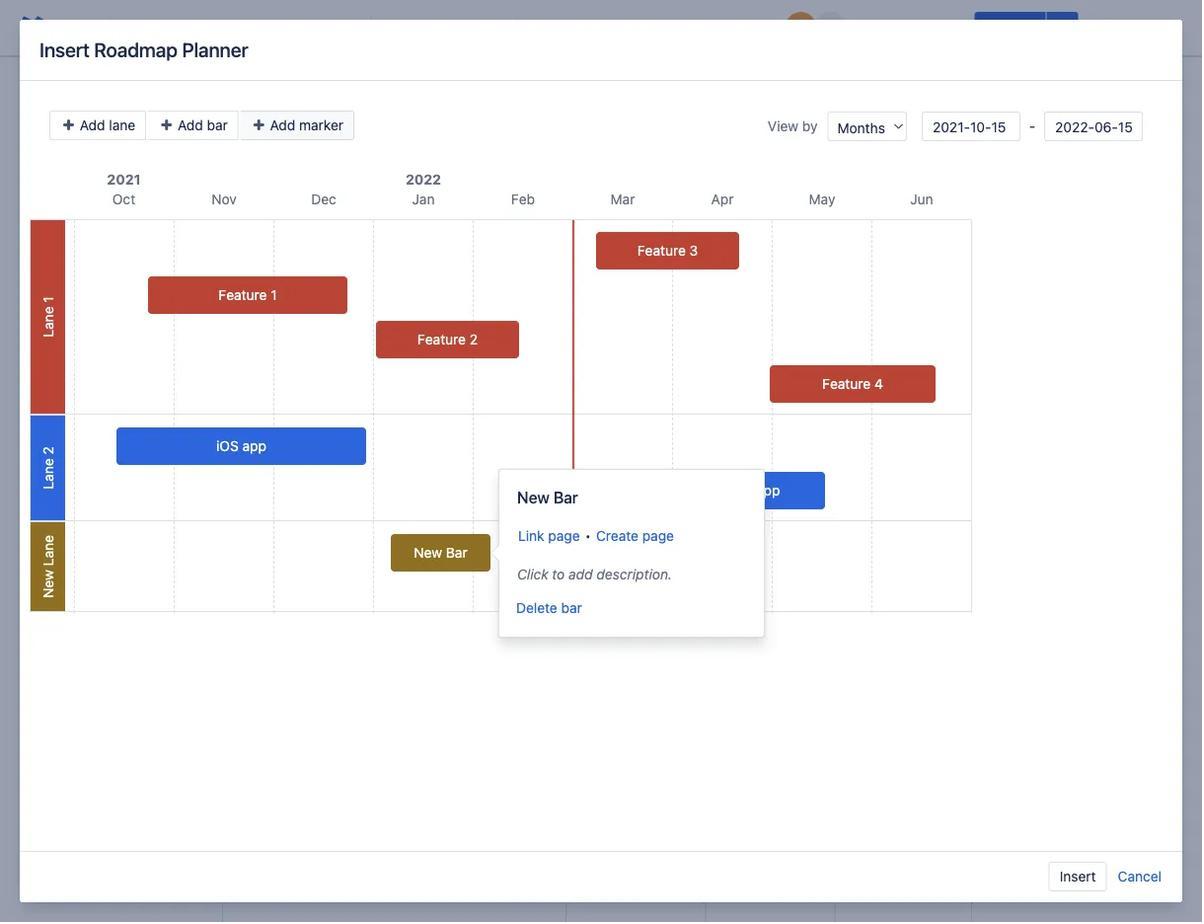 Task type: vqa. For each thing, say whether or not it's contained in the screenshot.
"Update" button
yes



Task type: describe. For each thing, give the bounding box(es) containing it.
new bar inside insert roadmap planner dialog
[[414, 544, 468, 561]]

1 vertical spatial roadmap
[[254, 130, 322, 149]]

roadmap planner
[[254, 130, 380, 149]]

table image
[[625, 16, 648, 39]]

bar for add bar
[[207, 117, 228, 133]]

ios
[[216, 438, 239, 454]]

bar for delete bar
[[561, 600, 582, 616]]

link page • create page
[[518, 528, 674, 544]]

remove image
[[667, 628, 691, 652]]

3
[[690, 242, 698, 259]]

apr
[[711, 191, 734, 207]]

close
[[1095, 19, 1131, 36]]

may
[[809, 191, 836, 207]]

2021
[[107, 171, 141, 188]]

jun
[[911, 191, 934, 207]]

click
[[517, 566, 548, 582]]

roadmap planner image
[[230, 128, 254, 151]]

cancel
[[1118, 868, 1162, 885]]

feature 2
[[418, 331, 478, 348]]

feb
[[511, 191, 535, 207]]

indent tab image
[[486, 16, 510, 39]]

numbered list ⌘⇧7 image
[[444, 16, 468, 39]]

lane for ios
[[39, 459, 56, 489]]

bold ⌘b image
[[254, 16, 278, 39]]

action item image
[[523, 16, 547, 39]]

2022 jan
[[406, 171, 441, 207]]

add for lane
[[80, 117, 105, 133]]

marker
[[550, 623, 595, 639]]

feature 1
[[219, 287, 277, 303]]

insert roadmap planner dialog
[[20, 20, 1183, 902]]

insert for insert
[[1060, 868, 1096, 885]]

create page link
[[596, 528, 674, 544]]

feature 3
[[638, 242, 698, 259]]

add marker button
[[241, 111, 354, 140]]

john smith image
[[785, 12, 817, 43]]

android app
[[703, 482, 780, 499]]

back to center image
[[531, 628, 555, 652]]

•
[[585, 528, 591, 544]]

app for android app
[[756, 482, 780, 499]]

1 page from the left
[[548, 528, 580, 544]]

2 horizontal spatial new
[[517, 488, 550, 507]]

3 lane from the top
[[39, 535, 56, 566]]

2 for lane 2
[[39, 447, 56, 455]]

roadmap inside dialog
[[94, 38, 178, 61]]

copy image
[[627, 628, 651, 652]]

view
[[768, 118, 799, 134]]

1 yy-mm-dd text field from the left
[[922, 112, 1021, 141]]

mention image
[[584, 16, 608, 39]]

insert roadmap planner
[[39, 38, 248, 61]]

1 for lane 1
[[39, 296, 56, 303]]

add for marker
[[270, 117, 295, 133]]

add
[[569, 566, 593, 582]]

ios app
[[216, 438, 266, 454]]

1 horizontal spatial planner
[[326, 130, 380, 149]]

bullet list ⌘⇧8 image
[[423, 16, 447, 39]]

lane
[[109, 117, 135, 133]]

delete bar button
[[515, 593, 583, 623]]

app for ios app
[[242, 438, 266, 454]]

marker
[[299, 117, 344, 133]]

confluence image
[[16, 12, 47, 43]]

add lane button
[[49, 111, 146, 140]]

link image
[[544, 16, 567, 39]]

edit image
[[504, 628, 527, 652]]



Task type: locate. For each thing, give the bounding box(es) containing it.
add
[[80, 117, 105, 133], [178, 117, 203, 133], [270, 117, 295, 133]]

1 horizontal spatial bar
[[554, 488, 578, 507]]

bar
[[207, 117, 228, 133], [561, 600, 582, 616]]

1 vertical spatial bar
[[561, 600, 582, 616]]

add left roadmap planner 'icon'
[[178, 117, 203, 133]]

jan
[[412, 191, 435, 207]]

planner
[[182, 38, 248, 61], [326, 130, 380, 149]]

bar inside insert roadmap planner dialog
[[207, 117, 228, 133]]

lane for feature
[[39, 306, 56, 337]]

0 vertical spatial lane
[[39, 306, 56, 337]]

layouts image
[[645, 16, 668, 39]]

1 horizontal spatial 1
[[271, 287, 277, 303]]

2 add from the left
[[178, 117, 203, 133]]

0 horizontal spatial yy-mm-dd text field
[[922, 112, 1021, 141]]

3 add from the left
[[270, 117, 295, 133]]

nov
[[212, 191, 237, 207]]

page left •
[[548, 528, 580, 544]]

bar left roadmap planner 'icon'
[[207, 117, 228, 133]]

1 horizontal spatial bar
[[561, 600, 582, 616]]

lane 2
[[39, 447, 56, 489]]

add image, video, or file image
[[564, 16, 588, 39]]

planner up dec
[[326, 130, 380, 149]]

1 horizontal spatial yy-mm-dd text field
[[1045, 112, 1143, 141]]

0 horizontal spatial new bar
[[414, 544, 468, 561]]

1 horizontal spatial app
[[756, 482, 780, 499]]

page right the create
[[642, 528, 674, 544]]

click to add description.
[[517, 566, 672, 582]]

1 horizontal spatial add
[[178, 117, 203, 133]]

feature for feature 4
[[823, 376, 871, 392]]

2 vertical spatial lane
[[39, 535, 56, 566]]

yy-mm-dd text field
[[922, 112, 1021, 141], [1045, 112, 1143, 141]]

insert button
[[1049, 862, 1107, 891]]

feature for feature 2
[[418, 331, 466, 348]]

lane 1
[[39, 296, 56, 337]]

delete bar
[[516, 600, 582, 616]]

dec
[[311, 191, 336, 207]]

add marker
[[266, 117, 344, 133]]

saved
[[726, 19, 765, 36]]

feature for feature 3
[[638, 242, 686, 259]]

adjust update settings image
[[1051, 16, 1075, 39]]

1 vertical spatial new
[[414, 544, 442, 561]]

go full width image
[[586, 628, 610, 652]]

link page link
[[518, 528, 580, 544]]

1 horizontal spatial roadmap
[[254, 130, 322, 149]]

new
[[517, 488, 550, 507], [414, 544, 442, 561], [39, 570, 56, 598]]

4
[[875, 376, 883, 392]]

1 for feature 1
[[271, 287, 277, 303]]

2021 oct
[[107, 171, 141, 207]]

0 vertical spatial new
[[517, 488, 550, 507]]

add left marker
[[270, 117, 295, 133]]

oct
[[112, 191, 135, 207]]

2 page from the left
[[642, 528, 674, 544]]

app right ios
[[242, 438, 266, 454]]

0 vertical spatial app
[[242, 438, 266, 454]]

yy-mm-dd text field right -
[[1045, 112, 1143, 141]]

feature
[[638, 242, 686, 259], [219, 287, 267, 303], [418, 331, 466, 348], [823, 376, 871, 392]]

add bar button
[[148, 111, 239, 140]]

update button
[[975, 12, 1046, 43]]

0 horizontal spatial 2
[[39, 447, 56, 455]]

0 vertical spatial insert
[[39, 38, 90, 61]]

confluence image
[[16, 12, 47, 43]]

1 vertical spatial 2
[[39, 447, 56, 455]]

0 vertical spatial planner
[[182, 38, 248, 61]]

android
[[703, 482, 753, 499]]

0 horizontal spatial app
[[242, 438, 266, 454]]

add bar
[[174, 117, 228, 133]]

0 vertical spatial new bar
[[517, 488, 578, 507]]

delete
[[516, 600, 558, 616]]

1 horizontal spatial 2
[[470, 331, 478, 348]]

cancel button
[[1117, 862, 1163, 891]]

outdent ⇧tab image
[[465, 16, 489, 39]]

to
[[552, 566, 565, 582]]

add for bar
[[178, 117, 203, 133]]

0 horizontal spatial page
[[548, 528, 580, 544]]

view by
[[768, 118, 818, 134]]

update
[[987, 19, 1034, 36]]

0 horizontal spatial bar
[[446, 544, 468, 561]]

go wide image
[[559, 628, 582, 652]]

by
[[802, 118, 818, 134]]

roadmap
[[94, 38, 178, 61], [254, 130, 322, 149]]

close button
[[1083, 12, 1143, 43]]

0 horizontal spatial planner
[[182, 38, 248, 61]]

0 horizontal spatial add
[[80, 117, 105, 133]]

new bar
[[517, 488, 578, 507], [414, 544, 468, 561]]

app right android
[[756, 482, 780, 499]]

2 for feature 2
[[470, 331, 478, 348]]

0 vertical spatial bar
[[554, 488, 578, 507]]

redo ⌘⇧z image
[[81, 16, 105, 39]]

description.
[[597, 566, 672, 582]]

emoji image
[[604, 16, 628, 39]]

0 horizontal spatial insert
[[39, 38, 90, 61]]

link
[[518, 528, 545, 544]]

1
[[271, 287, 277, 303], [39, 296, 56, 303]]

2
[[470, 331, 478, 348], [39, 447, 56, 455]]

0 horizontal spatial bar
[[207, 117, 228, 133]]

1 vertical spatial insert
[[1060, 868, 1096, 885]]

insert for insert roadmap planner
[[39, 38, 90, 61]]

bar
[[554, 488, 578, 507], [446, 544, 468, 561]]

1 horizontal spatial page
[[642, 528, 674, 544]]

1 horizontal spatial insert
[[1060, 868, 1096, 885]]

0 horizontal spatial new
[[39, 570, 56, 598]]

yy-mm-dd text field left -
[[922, 112, 1021, 141]]

1 horizontal spatial new bar
[[517, 488, 578, 507]]

bar up marker
[[561, 600, 582, 616]]

mar
[[611, 191, 635, 207]]

add left lane
[[80, 117, 105, 133]]

planner left bold ⌘b image
[[182, 38, 248, 61]]

feature for feature 1
[[219, 287, 267, 303]]

2 horizontal spatial add
[[270, 117, 295, 133]]

0 vertical spatial bar
[[207, 117, 228, 133]]

add lane
[[76, 117, 135, 133]]

create
[[596, 528, 639, 544]]

1 vertical spatial lane
[[39, 459, 56, 489]]

lane
[[39, 306, 56, 337], [39, 459, 56, 489], [39, 535, 56, 566]]

planner inside insert roadmap planner dialog
[[182, 38, 248, 61]]

0 horizontal spatial 1
[[39, 296, 56, 303]]

0 vertical spatial 2
[[470, 331, 478, 348]]

bar inside insert roadmap planner dialog
[[446, 544, 468, 561]]

app
[[242, 438, 266, 454], [756, 482, 780, 499]]

1 vertical spatial app
[[756, 482, 780, 499]]

insert inside button
[[1060, 868, 1096, 885]]

1 lane from the top
[[39, 306, 56, 337]]

-
[[1026, 118, 1040, 135]]

2 yy-mm-dd text field from the left
[[1045, 112, 1143, 141]]

1 vertical spatial bar
[[446, 544, 468, 561]]

1 vertical spatial planner
[[326, 130, 380, 149]]

italic ⌘i image
[[276, 16, 300, 39]]

new lane
[[39, 535, 56, 598]]

1 add from the left
[[80, 117, 105, 133]]

1 horizontal spatial new
[[414, 544, 442, 561]]

1 vertical spatial new bar
[[414, 544, 468, 561]]

0 vertical spatial roadmap
[[94, 38, 178, 61]]

insert
[[39, 38, 90, 61], [1060, 868, 1096, 885]]

0 horizontal spatial roadmap
[[94, 38, 178, 61]]

2 vertical spatial new
[[39, 570, 56, 598]]

2022
[[406, 171, 441, 188]]

2 lane from the top
[[39, 459, 56, 489]]

add inside button
[[80, 117, 105, 133]]

page
[[548, 528, 580, 544], [642, 528, 674, 544]]

feature 4
[[823, 376, 883, 392]]

undo ⌘z image
[[61, 16, 85, 39]]



